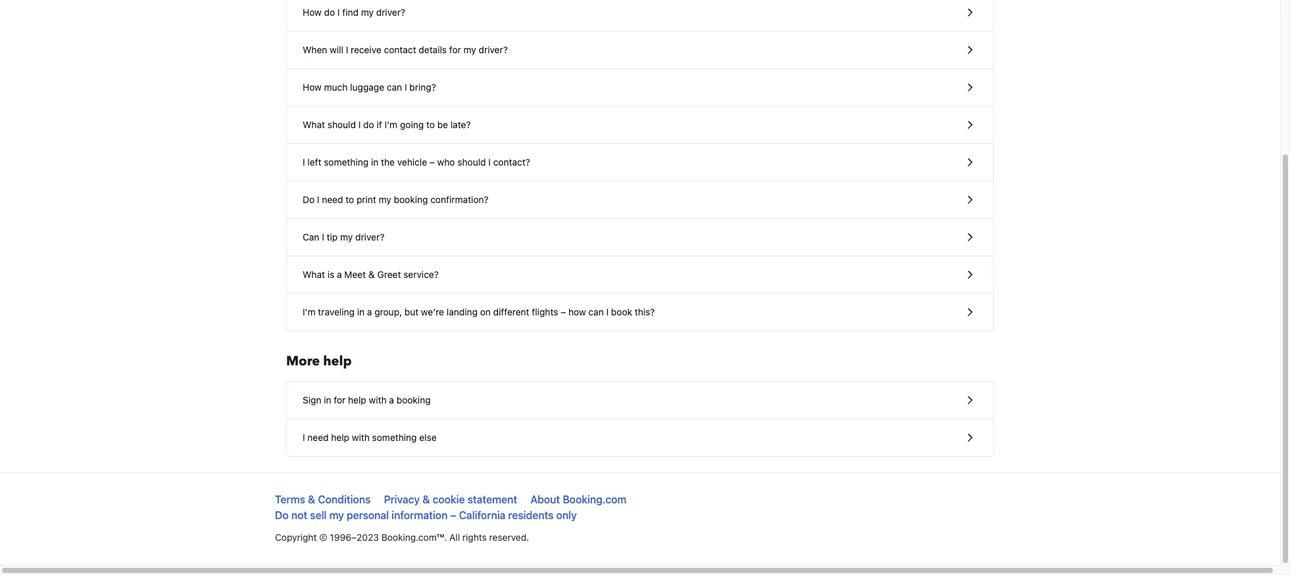 Task type: vqa. For each thing, say whether or not it's contained in the screenshot.
"NOT"
yes



Task type: describe. For each thing, give the bounding box(es) containing it.
be
[[437, 119, 448, 130]]

my inside about booking.com do not sell my personal information – california residents only
[[329, 510, 344, 522]]

my right print
[[379, 194, 391, 205]]

more help
[[286, 353, 352, 370]]

1 horizontal spatial to
[[426, 119, 435, 130]]

do not sell my personal information – california residents only link
[[275, 510, 577, 522]]

not
[[291, 510, 307, 522]]

who
[[437, 157, 455, 168]]

book
[[611, 307, 632, 318]]

privacy & cookie statement
[[384, 494, 517, 506]]

0 vertical spatial driver?
[[376, 7, 405, 18]]

do inside about booking.com do not sell my personal information – california residents only
[[275, 510, 289, 522]]

sell
[[310, 510, 327, 522]]

terms
[[275, 494, 305, 506]]

copyright © 1996–2023 booking.com™. all rights reserved.
[[275, 532, 529, 543]]

what should i do if i'm going to be late?
[[303, 119, 471, 130]]

i left something in the vehicle – who should i contact?
[[303, 157, 530, 168]]

statement
[[467, 494, 517, 506]]

what for what is a meet & greet service?
[[303, 269, 325, 280]]

what should i do if i'm going to be late? button
[[287, 107, 993, 144]]

how do i find my driver? button
[[287, 0, 993, 32]]

i need help with something else
[[303, 432, 437, 443]]

terms & conditions link
[[275, 494, 371, 506]]

we're
[[421, 307, 444, 318]]

contact
[[384, 44, 416, 55]]

help inside "link"
[[348, 395, 366, 406]]

find
[[342, 7, 359, 18]]

service?
[[403, 269, 439, 280]]

how much luggage can i bring?
[[303, 82, 436, 93]]

late?
[[451, 119, 471, 130]]

i need help with something else button
[[287, 420, 993, 457]]

1 vertical spatial driver?
[[479, 44, 508, 55]]

copyright
[[275, 532, 317, 543]]

left
[[307, 157, 321, 168]]

privacy
[[384, 494, 420, 506]]

i'm
[[385, 119, 397, 130]]

only
[[556, 510, 577, 522]]

booking.com
[[563, 494, 627, 506]]

how for how much luggage can i bring?
[[303, 82, 322, 93]]

my right find
[[361, 7, 374, 18]]

details
[[419, 44, 447, 55]]

& inside button
[[368, 269, 375, 280]]

print
[[357, 194, 376, 205]]

confirmation?
[[430, 194, 489, 205]]

& for privacy & cookie statement
[[422, 494, 430, 506]]

can i tip my driver?
[[303, 232, 385, 243]]

how
[[568, 307, 586, 318]]

2 vertical spatial driver?
[[355, 232, 385, 243]]

information
[[392, 510, 448, 522]]

privacy & cookie statement link
[[384, 494, 517, 506]]

when
[[303, 44, 327, 55]]

how much luggage can i bring? button
[[287, 69, 993, 107]]

terms & conditions
[[275, 494, 371, 506]]

1 vertical spatial can
[[588, 307, 604, 318]]

reserved.
[[489, 532, 529, 543]]

©
[[319, 532, 327, 543]]

else
[[419, 432, 437, 443]]

with inside button
[[352, 432, 370, 443]]

0 vertical spatial in
[[371, 157, 378, 168]]

sign
[[303, 395, 321, 406]]

on
[[480, 307, 491, 318]]

the
[[381, 157, 395, 168]]

0 vertical spatial should
[[327, 119, 356, 130]]

need inside button
[[322, 194, 343, 205]]

1 horizontal spatial in
[[357, 307, 365, 318]]

how for how do i find my driver?
[[303, 7, 322, 18]]

i left bring?
[[405, 82, 407, 93]]

residents
[[508, 510, 554, 522]]

about booking.com do not sell my personal information – california residents only
[[275, 494, 627, 522]]

i left if
[[358, 119, 361, 130]]

do i need to print my booking confirmation? button
[[287, 182, 993, 219]]

what for what should i do if i'm going to be late?
[[303, 119, 325, 130]]

all
[[449, 532, 460, 543]]

0 horizontal spatial to
[[346, 194, 354, 205]]

with inside "link"
[[369, 395, 387, 406]]

what is a meet & greet service?
[[303, 269, 439, 280]]



Task type: locate. For each thing, give the bounding box(es) containing it.
my right details
[[464, 44, 476, 55]]

something inside button
[[324, 157, 369, 168]]

i left left
[[303, 157, 305, 168]]

& for terms & conditions
[[308, 494, 315, 506]]

2 vertical spatial in
[[324, 395, 331, 406]]

for right sign
[[334, 395, 346, 406]]

0 vertical spatial do
[[324, 7, 335, 18]]

a left group,
[[367, 307, 372, 318]]

booking up else
[[397, 395, 431, 406]]

what
[[303, 119, 325, 130], [303, 269, 325, 280]]

1 how from the top
[[303, 7, 322, 18]]

my right tip
[[340, 232, 353, 243]]

2 horizontal spatial in
[[371, 157, 378, 168]]

0 horizontal spatial do
[[324, 7, 335, 18]]

0 vertical spatial need
[[322, 194, 343, 205]]

0 vertical spatial what
[[303, 119, 325, 130]]

2 vertical spatial –
[[450, 510, 456, 522]]

0 vertical spatial booking
[[394, 194, 428, 205]]

i left tip
[[322, 232, 324, 243]]

personal
[[347, 510, 389, 522]]

booking.com™.
[[381, 532, 447, 543]]

1 horizontal spatial can
[[588, 307, 604, 318]]

do left if
[[363, 119, 374, 130]]

help inside button
[[331, 432, 349, 443]]

do
[[303, 194, 315, 205], [275, 510, 289, 522]]

need inside button
[[307, 432, 329, 443]]

tip
[[327, 232, 338, 243]]

2 horizontal spatial –
[[561, 307, 566, 318]]

do left 'not'
[[275, 510, 289, 522]]

2 how from the top
[[303, 82, 322, 93]]

0 vertical spatial a
[[337, 269, 342, 280]]

0 horizontal spatial in
[[324, 395, 331, 406]]

1 vertical spatial how
[[303, 82, 322, 93]]

my
[[361, 7, 374, 18], [464, 44, 476, 55], [379, 194, 391, 205], [340, 232, 353, 243], [329, 510, 344, 522]]

2 horizontal spatial a
[[389, 395, 394, 406]]

1 vertical spatial for
[[334, 395, 346, 406]]

– left how
[[561, 307, 566, 318]]

a up i need help with something else
[[389, 395, 394, 406]]

vehicle
[[397, 157, 427, 168]]

1 vertical spatial something
[[372, 432, 417, 443]]

1 vertical spatial need
[[307, 432, 329, 443]]

what is a meet & greet service? button
[[287, 257, 993, 294]]

my down conditions
[[329, 510, 344, 522]]

do up can
[[303, 194, 315, 205]]

about
[[530, 494, 560, 506]]

1 horizontal spatial do
[[303, 194, 315, 205]]

0 vertical spatial –
[[429, 157, 435, 168]]

– inside about booking.com do not sell my personal information – california residents only
[[450, 510, 456, 522]]

going
[[400, 119, 424, 130]]

1 vertical spatial with
[[352, 432, 370, 443]]

0 vertical spatial with
[[369, 395, 387, 406]]

for
[[449, 44, 461, 55], [334, 395, 346, 406]]

help
[[323, 353, 352, 370], [348, 395, 366, 406], [331, 432, 349, 443]]

help up i need help with something else
[[348, 395, 366, 406]]

should left if
[[327, 119, 356, 130]]

2 what from the top
[[303, 269, 325, 280]]

0 vertical spatial something
[[324, 157, 369, 168]]

driver? up "contact"
[[376, 7, 405, 18]]

do
[[324, 7, 335, 18], [363, 119, 374, 130]]

in left 'the'
[[371, 157, 378, 168]]

how
[[303, 7, 322, 18], [303, 82, 322, 93]]

1 vertical spatial help
[[348, 395, 366, 406]]

what up left
[[303, 119, 325, 130]]

driver? right details
[[479, 44, 508, 55]]

1 horizontal spatial &
[[368, 269, 375, 280]]

a
[[337, 269, 342, 280], [367, 307, 372, 318], [389, 395, 394, 406]]

booking for my
[[394, 194, 428, 205]]

but
[[404, 307, 419, 318]]

– inside i left something in the vehicle – who should i contact? button
[[429, 157, 435, 168]]

a inside what is a meet & greet service? button
[[337, 269, 342, 280]]

in inside "link"
[[324, 395, 331, 406]]

i left something in the vehicle – who should i contact? button
[[287, 144, 993, 182]]

should right who
[[457, 157, 486, 168]]

& up the sell
[[308, 494, 315, 506]]

0 horizontal spatial do
[[275, 510, 289, 522]]

can
[[387, 82, 402, 93], [588, 307, 604, 318]]

0 vertical spatial do
[[303, 194, 315, 205]]

luggage
[[350, 82, 384, 93]]

what left "is"
[[303, 269, 325, 280]]

driver? up what is a meet & greet service?
[[355, 232, 385, 243]]

with down sign in for help with a booking on the bottom of page
[[352, 432, 370, 443]]

what inside button
[[303, 119, 325, 130]]

is
[[327, 269, 334, 280]]

booking
[[394, 194, 428, 205], [397, 395, 431, 406]]

1 vertical spatial do
[[275, 510, 289, 522]]

driver?
[[376, 7, 405, 18], [479, 44, 508, 55], [355, 232, 385, 243]]

& right meet
[[368, 269, 375, 280]]

1 horizontal spatial for
[[449, 44, 461, 55]]

0 vertical spatial can
[[387, 82, 402, 93]]

i down left
[[317, 194, 319, 205]]

flights
[[532, 307, 558, 318]]

how left "much" on the top left of page
[[303, 82, 322, 93]]

something right left
[[324, 157, 369, 168]]

about booking.com link
[[530, 494, 627, 506]]

receive
[[351, 44, 381, 55]]

traveling
[[318, 307, 355, 318]]

1 vertical spatial booking
[[397, 395, 431, 406]]

i
[[337, 7, 340, 18], [346, 44, 348, 55], [405, 82, 407, 93], [358, 119, 361, 130], [303, 157, 305, 168], [488, 157, 491, 168], [317, 194, 319, 205], [322, 232, 324, 243], [606, 307, 609, 318], [303, 432, 305, 443]]

0 vertical spatial how
[[303, 7, 322, 18]]

a inside sign in for help with a booking "link"
[[389, 395, 394, 406]]

meet
[[344, 269, 366, 280]]

i left find
[[337, 7, 340, 18]]

will
[[330, 44, 343, 55]]

0 vertical spatial for
[[449, 44, 461, 55]]

2 horizontal spatial &
[[422, 494, 430, 506]]

to
[[426, 119, 435, 130], [346, 194, 354, 205]]

something
[[324, 157, 369, 168], [372, 432, 417, 443]]

1 horizontal spatial –
[[450, 510, 456, 522]]

what inside button
[[303, 269, 325, 280]]

landing
[[447, 307, 478, 318]]

greet
[[377, 269, 401, 280]]

conditions
[[318, 494, 371, 506]]

with up i need help with something else
[[369, 395, 387, 406]]

2 vertical spatial a
[[389, 395, 394, 406]]

for inside "link"
[[334, 395, 346, 406]]

booking inside do i need to print my booking confirmation? button
[[394, 194, 428, 205]]

1 vertical spatial do
[[363, 119, 374, 130]]

– down privacy & cookie statement link
[[450, 510, 456, 522]]

group,
[[374, 307, 402, 318]]

a right "is"
[[337, 269, 342, 280]]

different
[[493, 307, 529, 318]]

something left else
[[372, 432, 417, 443]]

need left print
[[322, 194, 343, 205]]

1 vertical spatial a
[[367, 307, 372, 318]]

help down sign in for help with a booking on the bottom of page
[[331, 432, 349, 443]]

0 horizontal spatial should
[[327, 119, 356, 130]]

i'm traveling in a group, but we're landing on different flights – how can i book this? button
[[287, 294, 993, 331]]

i down sign
[[303, 432, 305, 443]]

& up do not sell my personal information – california residents only link
[[422, 494, 430, 506]]

can right 'luggage'
[[387, 82, 402, 93]]

how do i find my driver?
[[303, 7, 405, 18]]

booking down vehicle
[[394, 194, 428, 205]]

&
[[368, 269, 375, 280], [308, 494, 315, 506], [422, 494, 430, 506]]

0 horizontal spatial can
[[387, 82, 402, 93]]

sign in for help with a booking
[[303, 395, 431, 406]]

in
[[371, 157, 378, 168], [357, 307, 365, 318], [324, 395, 331, 406]]

1 horizontal spatial a
[[367, 307, 372, 318]]

to left be
[[426, 119, 435, 130]]

i'm
[[303, 307, 316, 318]]

1 vertical spatial should
[[457, 157, 486, 168]]

–
[[429, 157, 435, 168], [561, 307, 566, 318], [450, 510, 456, 522]]

if
[[377, 119, 382, 130]]

a inside i'm traveling in a group, but we're landing on different flights – how can i book this? button
[[367, 307, 372, 318]]

1 vertical spatial –
[[561, 307, 566, 318]]

bring?
[[409, 82, 436, 93]]

i'm traveling in a group, but we're landing on different flights – how can i book this?
[[303, 307, 655, 318]]

help right more
[[323, 353, 352, 370]]

can
[[303, 232, 319, 243]]

contact?
[[493, 157, 530, 168]]

california
[[459, 510, 506, 522]]

cookie
[[433, 494, 465, 506]]

booking inside sign in for help with a booking "link"
[[397, 395, 431, 406]]

can right how
[[588, 307, 604, 318]]

do left find
[[324, 7, 335, 18]]

for right details
[[449, 44, 461, 55]]

1 what from the top
[[303, 119, 325, 130]]

1 vertical spatial to
[[346, 194, 354, 205]]

0 vertical spatial to
[[426, 119, 435, 130]]

1 horizontal spatial something
[[372, 432, 417, 443]]

should
[[327, 119, 356, 130], [457, 157, 486, 168]]

1 horizontal spatial do
[[363, 119, 374, 130]]

need
[[322, 194, 343, 205], [307, 432, 329, 443]]

this?
[[635, 307, 655, 318]]

i left contact?
[[488, 157, 491, 168]]

do i need to print my booking confirmation?
[[303, 194, 489, 205]]

0 horizontal spatial a
[[337, 269, 342, 280]]

0 horizontal spatial for
[[334, 395, 346, 406]]

1 vertical spatial in
[[357, 307, 365, 318]]

0 horizontal spatial –
[[429, 157, 435, 168]]

when will i receive contact details for my driver? button
[[287, 32, 993, 69]]

to left print
[[346, 194, 354, 205]]

when will i receive contact details for my driver?
[[303, 44, 508, 55]]

– left who
[[429, 157, 435, 168]]

sign in for help with a booking button
[[287, 382, 993, 420]]

can i tip my driver? button
[[287, 219, 993, 257]]

1996–2023
[[330, 532, 379, 543]]

in right "traveling"
[[357, 307, 365, 318]]

how up when in the left top of the page
[[303, 7, 322, 18]]

in right sign
[[324, 395, 331, 406]]

i inside button
[[303, 432, 305, 443]]

need down sign
[[307, 432, 329, 443]]

1 horizontal spatial should
[[457, 157, 486, 168]]

0 vertical spatial help
[[323, 353, 352, 370]]

something inside button
[[372, 432, 417, 443]]

0 horizontal spatial &
[[308, 494, 315, 506]]

1 vertical spatial what
[[303, 269, 325, 280]]

sign in for help with a booking link
[[287, 382, 993, 419]]

booking for a
[[397, 395, 431, 406]]

– inside i'm traveling in a group, but we're landing on different flights – how can i book this? button
[[561, 307, 566, 318]]

i right will at the left top
[[346, 44, 348, 55]]

much
[[324, 82, 348, 93]]

do inside button
[[303, 194, 315, 205]]

0 horizontal spatial something
[[324, 157, 369, 168]]

rights
[[462, 532, 487, 543]]

2 vertical spatial help
[[331, 432, 349, 443]]

i left book
[[606, 307, 609, 318]]

more
[[286, 353, 320, 370]]



